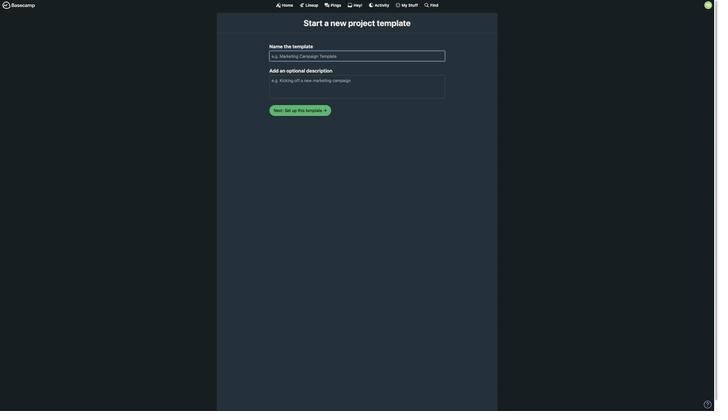 Task type: vqa. For each thing, say whether or not it's contained in the screenshot.
"Activity"
yes



Task type: locate. For each thing, give the bounding box(es) containing it.
0 horizontal spatial template
[[293, 44, 313, 49]]

home link
[[276, 3, 293, 8]]

name the template
[[269, 44, 313, 49]]

1 horizontal spatial template
[[377, 18, 411, 28]]

hey!
[[354, 3, 362, 7]]

Name the template text field
[[269, 51, 445, 61]]

hey! button
[[347, 3, 362, 8]]

start a new project template
[[304, 18, 411, 28]]

lineup link
[[299, 3, 318, 8]]

name
[[269, 44, 283, 49]]

add an optional description
[[269, 68, 333, 74]]

1 vertical spatial template
[[293, 44, 313, 49]]

tim burton image
[[705, 1, 712, 9]]

template down "my"
[[377, 18, 411, 28]]

0 vertical spatial template
[[377, 18, 411, 28]]

activity
[[375, 3, 389, 7]]

the
[[284, 44, 291, 49]]

None submit
[[269, 105, 331, 116]]

new
[[331, 18, 347, 28]]

a
[[324, 18, 329, 28]]

main element
[[0, 0, 714, 10]]

project
[[348, 18, 375, 28]]

template
[[377, 18, 411, 28], [293, 44, 313, 49]]

pings
[[331, 3, 341, 7]]

template right 'the'
[[293, 44, 313, 49]]



Task type: describe. For each thing, give the bounding box(es) containing it.
switch accounts image
[[2, 1, 35, 9]]

Add an optional description text field
[[269, 75, 445, 98]]

my stuff button
[[396, 3, 418, 8]]

add
[[269, 68, 279, 74]]

activity link
[[369, 3, 389, 8]]

my
[[402, 3, 407, 7]]

pings button
[[325, 3, 341, 8]]

find button
[[424, 3, 439, 8]]

start
[[304, 18, 323, 28]]

lineup
[[306, 3, 318, 7]]

my stuff
[[402, 3, 418, 7]]

stuff
[[408, 3, 418, 7]]

home
[[282, 3, 293, 7]]

optional
[[287, 68, 305, 74]]

an
[[280, 68, 285, 74]]

find
[[430, 3, 439, 7]]

description
[[306, 68, 333, 74]]



